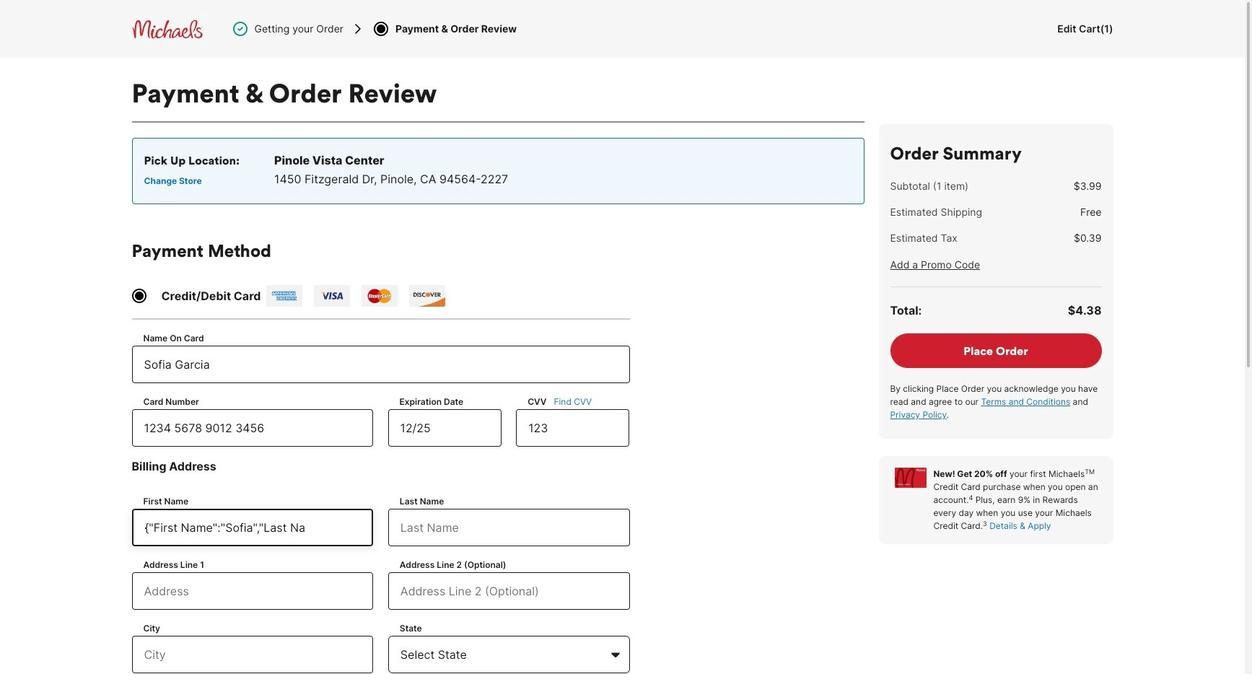 Task type: locate. For each thing, give the bounding box(es) containing it.
Last Name text field
[[388, 509, 630, 546]]

plcc card logo image
[[895, 468, 926, 488]]

CVV text field
[[516, 409, 630, 447]]



Task type: describe. For each thing, give the bounding box(es) containing it.
Address text field
[[132, 572, 373, 610]]

Card Number text field
[[132, 409, 373, 447]]

tabler image
[[372, 20, 390, 38]]

First Name text field
[[132, 509, 373, 546]]

City text field
[[132, 636, 373, 673]]

Expiration Date text field
[[388, 409, 501, 447]]

Name on Card text field
[[132, 346, 630, 383]]

Address Line 2 text field
[[388, 572, 630, 610]]



Task type: vqa. For each thing, say whether or not it's contained in the screenshot.
Expiration Date Text Box
yes



